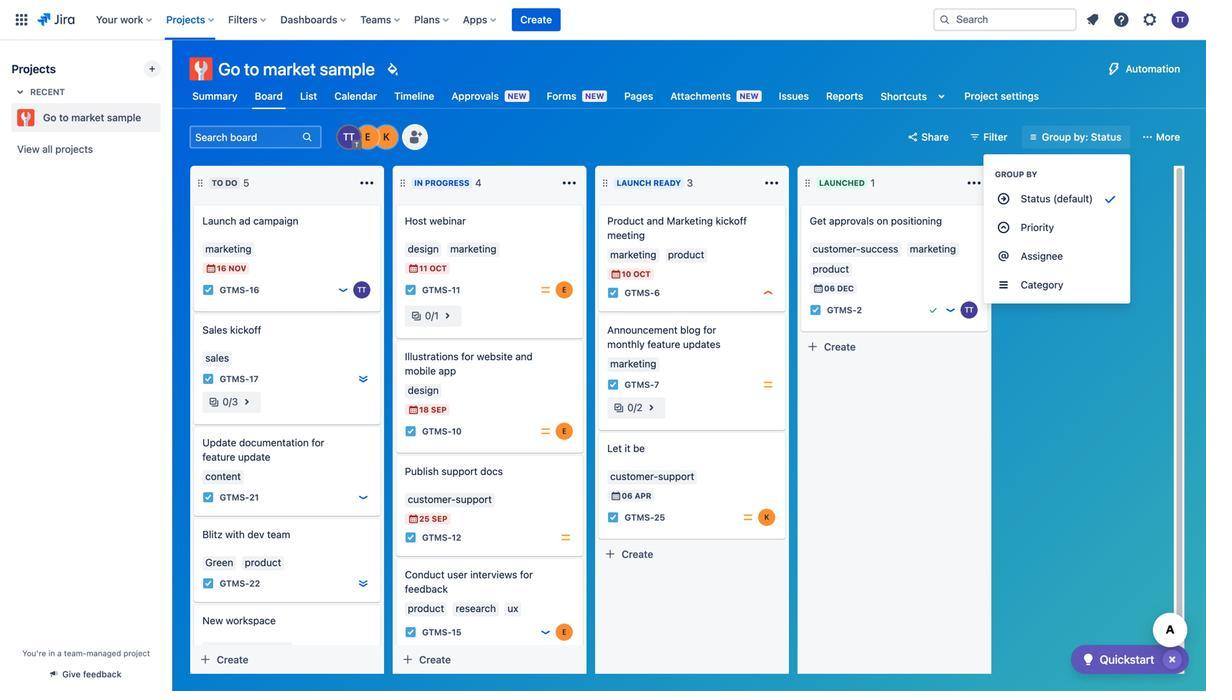 Task type: locate. For each thing, give the bounding box(es) containing it.
gtms-11 link
[[422, 284, 460, 296]]

0 vertical spatial launch
[[617, 178, 652, 188]]

sales
[[203, 324, 227, 336]]

gtms- up 0 / 2 at the right bottom of the page
[[625, 380, 654, 390]]

create button down gtms-2 link
[[802, 335, 988, 358]]

conduct user interviews for feedback
[[405, 569, 533, 595]]

projects up collapse recent projects "image" at the left top
[[11, 62, 56, 76]]

illustrations for website and mobile app
[[405, 351, 533, 377]]

done image
[[928, 305, 939, 316], [928, 305, 939, 316]]

task image down due date: 06 december 2023 icon
[[810, 305, 822, 316]]

0 down gtms-7 link
[[628, 402, 634, 414]]

kickoff right 'sales'
[[230, 324, 261, 336]]

0 vertical spatial 06
[[824, 284, 835, 293]]

0 horizontal spatial kickoff
[[230, 324, 261, 336]]

0 horizontal spatial low image
[[338, 284, 349, 296]]

announcement blog for monthly feature updates
[[608, 324, 721, 350]]

gtms- inside 'link'
[[422, 533, 452, 543]]

24
[[249, 668, 261, 678]]

0 horizontal spatial 1
[[434, 310, 439, 322]]

show subtasks image
[[439, 307, 456, 325]]

dashboards button
[[276, 8, 352, 31]]

plans button
[[410, 8, 454, 31]]

oct up gtms-6
[[634, 270, 651, 279]]

create image up new workspace
[[185, 595, 203, 613]]

due date: 11 october 2023 element
[[408, 263, 447, 274]]

low image for gtms-16
[[338, 284, 349, 296]]

due date: 10 october 2023 image
[[610, 269, 622, 280], [610, 269, 622, 280]]

(default)
[[1054, 193, 1093, 205]]

sep for illustrations
[[431, 405, 447, 415]]

project settings link
[[962, 83, 1042, 109]]

1 horizontal spatial go
[[218, 59, 240, 79]]

0 vertical spatial feedback
[[405, 584, 448, 595]]

host
[[405, 215, 427, 227]]

create button down gtms-25 link
[[599, 543, 786, 566]]

column actions menu image
[[358, 175, 376, 192], [966, 175, 983, 192]]

gtms- down conduct
[[422, 628, 452, 638]]

0 vertical spatial 1
[[871, 177, 875, 189]]

feedback down the managed
[[83, 670, 122, 680]]

gtms- up with
[[220, 493, 249, 503]]

0 horizontal spatial 3
[[232, 396, 238, 408]]

3 down gtms-17 "link"
[[232, 396, 238, 408]]

gtms- down 06 apr at the bottom right
[[625, 513, 654, 523]]

create image
[[185, 195, 203, 213], [590, 195, 608, 213], [793, 195, 810, 213], [590, 305, 608, 322], [388, 331, 405, 348], [185, 417, 203, 435], [590, 423, 608, 440], [388, 446, 405, 463]]

show subtasks image
[[238, 394, 255, 411], [643, 399, 660, 417]]

11 up gtms-11
[[419, 264, 428, 273]]

on
[[877, 215, 889, 227]]

create project image
[[147, 63, 158, 75]]

1 horizontal spatial 16
[[249, 285, 259, 295]]

new right approvals
[[508, 92, 527, 101]]

kickoff inside product and marketing kickoff meeting
[[716, 215, 747, 227]]

due date: 06 december 2023 element
[[813, 283, 854, 294]]

sep up gtms-12
[[432, 515, 448, 524]]

3 right ready
[[687, 177, 693, 189]]

/
[[431, 310, 434, 322], [229, 396, 232, 408], [634, 402, 637, 414]]

1 horizontal spatial eloisefrancis23 image
[[556, 282, 573, 299]]

for left website at left bottom
[[461, 351, 474, 363]]

create button right apps dropdown button on the top left
[[512, 8, 561, 31]]

1 horizontal spatial column actions menu image
[[966, 175, 983, 192]]

issues
[[779, 90, 809, 102]]

launch left ad
[[203, 215, 236, 227]]

gtms- inside "link"
[[220, 374, 249, 384]]

conduct
[[405, 569, 445, 581]]

0 vertical spatial low image
[[338, 284, 349, 296]]

add to starred image
[[157, 109, 174, 126]]

11 up show subtasks image
[[452, 285, 460, 295]]

gtms- down 10 oct
[[625, 288, 654, 298]]

1 horizontal spatial 10
[[622, 270, 631, 279]]

task image down due date: 10 october 2023 element
[[608, 287, 619, 299]]

1 vertical spatial launch
[[203, 215, 236, 227]]

view all projects
[[17, 143, 93, 155]]

lowest image
[[358, 578, 369, 590]]

0 for 0 / 1
[[425, 310, 431, 322]]

column actions menu image left group
[[966, 175, 983, 192]]

appswitcher icon image
[[13, 11, 30, 28]]

0 horizontal spatial and
[[516, 351, 533, 363]]

monthly
[[608, 339, 645, 350]]

eloisefrancis23 image for 24
[[353, 664, 371, 682]]

1 horizontal spatial 25
[[654, 513, 665, 523]]

0 horizontal spatial 2
[[637, 402, 643, 414]]

for right documentation
[[312, 437, 324, 449]]

medium image
[[540, 284, 552, 296], [763, 379, 774, 391], [540, 426, 552, 437], [743, 512, 754, 524]]

new for attachments
[[740, 92, 759, 101]]

3 for 0 / 3
[[232, 396, 238, 408]]

gtms-25
[[625, 513, 665, 523]]

gtms- down the 25 sep
[[422, 533, 452, 543]]

attachments
[[671, 90, 731, 102]]

0 vertical spatial 2
[[857, 305, 862, 315]]

gtms-15
[[422, 628, 462, 638]]

for inside update documentation for feature update
[[312, 437, 324, 449]]

sep right the 18 on the left bottom
[[431, 405, 447, 415]]

oct up gtms-11
[[430, 264, 447, 273]]

0 vertical spatial 3
[[687, 177, 693, 189]]

2
[[857, 305, 862, 315], [637, 402, 643, 414]]

gtms- for gtms-2
[[827, 305, 857, 315]]

project
[[965, 90, 998, 102]]

dashboards
[[281, 14, 338, 25]]

low image
[[945, 305, 957, 316], [358, 492, 369, 503], [338, 667, 349, 679]]

06 left apr
[[622, 492, 633, 501]]

create image up host
[[388, 195, 405, 213]]

share
[[922, 131, 949, 143]]

1 horizontal spatial 06
[[824, 284, 835, 293]]

jira image
[[37, 11, 75, 28], [37, 11, 75, 28]]

1 horizontal spatial feature
[[648, 339, 681, 350]]

illustrations
[[405, 351, 459, 363]]

medium image for let it be
[[743, 512, 754, 524]]

market up view all projects link
[[71, 112, 104, 124]]

1 vertical spatial 2
[[637, 402, 643, 414]]

0 vertical spatial 10
[[622, 270, 631, 279]]

1 horizontal spatial projects
[[166, 14, 205, 25]]

1 horizontal spatial oct
[[634, 270, 651, 279]]

your work
[[96, 14, 143, 25]]

go up 'summary'
[[218, 59, 240, 79]]

18 sep
[[419, 405, 447, 415]]

due date: 10 october 2023 element
[[610, 269, 651, 280]]

/ down gtms-7 link
[[634, 402, 637, 414]]

and inside product and marketing kickoff meeting
[[647, 215, 664, 227]]

1 vertical spatial projects
[[11, 62, 56, 76]]

create image for sales
[[185, 305, 203, 322]]

you're
[[22, 649, 46, 659]]

gtms-21
[[220, 493, 259, 503]]

0 horizontal spatial market
[[71, 112, 104, 124]]

gtms- down the 06 dec
[[827, 305, 857, 315]]

your work button
[[92, 8, 158, 31]]

06 left dec
[[824, 284, 835, 293]]

create image for blitz
[[185, 509, 203, 526]]

0 horizontal spatial /
[[229, 396, 232, 408]]

pages link
[[622, 83, 656, 109]]

task image for gtms-6
[[608, 287, 619, 299]]

task image for let it be
[[608, 512, 619, 524]]

3 for launch ready 3
[[687, 177, 693, 189]]

0 vertical spatial low image
[[945, 305, 957, 316]]

create right apps dropdown button on the top left
[[521, 14, 552, 25]]

oct for webinar
[[430, 264, 447, 273]]

column actions menu image left in
[[358, 175, 376, 192]]

create down the gtms-15 link
[[419, 654, 451, 666]]

column actions menu image
[[561, 175, 578, 192], [763, 175, 781, 192]]

1 horizontal spatial low image
[[540, 627, 552, 638]]

launched
[[819, 178, 865, 188]]

for right interviews at the bottom left
[[520, 569, 533, 581]]

2 eloisefrancis23 image from the top
[[556, 624, 573, 641]]

create down gtms-25 link
[[622, 549, 654, 560]]

1 vertical spatial 3
[[232, 396, 238, 408]]

12
[[452, 533, 462, 543]]

0 horizontal spatial eloisefrancis23 image
[[353, 664, 371, 682]]

sample up calendar
[[320, 59, 375, 79]]

pages
[[625, 90, 653, 102]]

give feedback
[[62, 670, 122, 680]]

medium image
[[560, 532, 572, 544]]

create image for illustrations
[[388, 331, 405, 348]]

2 horizontal spatial /
[[634, 402, 637, 414]]

0 horizontal spatial feature
[[203, 451, 235, 463]]

task image for gtms-21
[[203, 492, 214, 503]]

17
[[249, 374, 259, 384]]

low image for gtms-15
[[540, 627, 552, 638]]

gtms-22 link
[[220, 578, 260, 590]]

1 horizontal spatial 1
[[871, 177, 875, 189]]

3
[[687, 177, 693, 189], [232, 396, 238, 408]]

0 horizontal spatial sample
[[107, 112, 141, 124]]

2 horizontal spatial 0
[[628, 402, 634, 414]]

10 oct
[[622, 270, 651, 279]]

help image
[[1113, 11, 1130, 28]]

0 horizontal spatial 11
[[419, 264, 428, 273]]

feature down update
[[203, 451, 235, 463]]

launch inside launch ready 3
[[617, 178, 652, 188]]

filter
[[984, 131, 1008, 143]]

show subtasks image down 7
[[643, 399, 660, 417]]

0 for 0 / 3
[[223, 396, 229, 408]]

create image up conduct
[[388, 549, 405, 567]]

task image left gtms-7 link
[[608, 379, 619, 391]]

gtms- down 16 nov on the top left
[[220, 285, 249, 295]]

0 horizontal spatial feedback
[[83, 670, 122, 680]]

0 vertical spatial go to market sample
[[218, 59, 375, 79]]

medium image for illustrations for website and mobile app
[[540, 426, 552, 437]]

status down by
[[1021, 193, 1051, 205]]

1 vertical spatial and
[[516, 351, 533, 363]]

add people image
[[406, 129, 424, 146]]

2 horizontal spatial low image
[[945, 305, 957, 316]]

summary
[[192, 90, 238, 102]]

due date: 18 september 2023 image
[[408, 404, 419, 416], [408, 404, 419, 416]]

1 horizontal spatial go to market sample
[[218, 59, 375, 79]]

ready
[[654, 178, 681, 188]]

sep for publish
[[432, 515, 448, 524]]

gtms- up 0 / 3
[[220, 374, 249, 384]]

1 column actions menu image from the left
[[561, 175, 578, 192]]

1 vertical spatial sep
[[432, 515, 448, 524]]

11
[[419, 264, 428, 273], [452, 285, 460, 295]]

task image down due date: 18 september 2023 element
[[405, 426, 417, 437]]

22
[[249, 579, 260, 589]]

create button
[[512, 8, 561, 31], [802, 335, 988, 358], [599, 543, 786, 566], [194, 649, 381, 672], [396, 649, 583, 672]]

launch left ready
[[617, 178, 652, 188]]

1 vertical spatial 06
[[622, 492, 633, 501]]

task image for gtms-2
[[810, 305, 822, 316]]

due date: 06 december 2023 image
[[813, 283, 824, 294]]

0 horizontal spatial 10
[[452, 427, 462, 437]]

1 vertical spatial eloisefrancis23 image
[[353, 664, 371, 682]]

1 horizontal spatial kickoff
[[716, 215, 747, 227]]

0 horizontal spatial go to market sample
[[43, 112, 141, 124]]

1 horizontal spatial and
[[647, 215, 664, 227]]

gtms- down new workspace
[[220, 668, 249, 678]]

shortcuts
[[881, 90, 927, 102]]

go to market sample link
[[11, 103, 155, 132]]

task image left gtms-22 link
[[203, 578, 214, 590]]

gtms- up new workspace
[[220, 579, 249, 589]]

0 horizontal spatial oct
[[430, 264, 447, 273]]

go down "recent"
[[43, 112, 56, 124]]

gtms-15 link
[[422, 627, 462, 639]]

launch ad campaign
[[203, 215, 299, 227]]

/ left show subtasks image
[[431, 310, 434, 322]]

create image up blitz
[[185, 509, 203, 526]]

selected image
[[1102, 190, 1119, 208]]

gtms-7
[[625, 380, 660, 390]]

0 vertical spatial eloisefrancis23 image
[[556, 282, 573, 299]]

terry turtle image
[[961, 302, 978, 319]]

new right forms
[[585, 92, 604, 101]]

1 horizontal spatial column actions menu image
[[763, 175, 781, 192]]

managed
[[87, 649, 121, 659]]

create image for host
[[388, 195, 405, 213]]

webinar
[[430, 215, 466, 227]]

group
[[984, 154, 1131, 304]]

create button for announcement blog for monthly feature updates
[[599, 543, 786, 566]]

1 horizontal spatial 11
[[452, 285, 460, 295]]

timeline
[[394, 90, 434, 102]]

1 vertical spatial go
[[43, 112, 56, 124]]

create button down the workspace
[[194, 649, 381, 672]]

tab list
[[181, 83, 1051, 109]]

1 horizontal spatial /
[[431, 310, 434, 322]]

positioning
[[891, 215, 942, 227]]

1 horizontal spatial show subtasks image
[[643, 399, 660, 417]]

category
[[1021, 279, 1064, 291]]

0 horizontal spatial show subtasks image
[[238, 394, 255, 411]]

1 horizontal spatial feedback
[[405, 584, 448, 595]]

eloisefrancis23 image
[[556, 282, 573, 299], [353, 664, 371, 682]]

feature down announcement
[[648, 339, 681, 350]]

create image for publish
[[388, 446, 405, 463]]

market
[[263, 59, 316, 79], [71, 112, 104, 124]]

blitz
[[203, 529, 223, 541]]

go to market sample up view all projects link
[[43, 112, 141, 124]]

lowest image
[[358, 373, 369, 385]]

0 vertical spatial kickoff
[[716, 215, 747, 227]]

due date: 06 april 2024 image
[[610, 491, 622, 502], [610, 491, 622, 502]]

group
[[995, 170, 1025, 179]]

market up list
[[263, 59, 316, 79]]

for up updates
[[704, 324, 717, 336]]

1 horizontal spatial launch
[[617, 178, 652, 188]]

0 horizontal spatial column actions menu image
[[358, 175, 376, 192]]

create image
[[388, 195, 405, 213], [185, 305, 203, 322], [185, 509, 203, 526], [388, 549, 405, 567], [185, 595, 203, 613]]

and right product
[[647, 215, 664, 227]]

0 horizontal spatial status
[[1021, 193, 1051, 205]]

task image left gtms-21 link
[[203, 492, 214, 503]]

low image
[[338, 284, 349, 296], [540, 627, 552, 638]]

status
[[1091, 131, 1122, 143], [1021, 193, 1051, 205]]

due date: 25 september 2023 image
[[408, 514, 419, 525], [408, 514, 419, 525]]

sample left "add to starred" image
[[107, 112, 141, 124]]

1 horizontal spatial 0
[[425, 310, 431, 322]]

1 column actions menu image from the left
[[358, 175, 376, 192]]

create for illustrations for website and mobile app
[[419, 654, 451, 666]]

your profile and settings image
[[1172, 11, 1189, 28]]

view
[[17, 143, 40, 155]]

launch
[[617, 178, 652, 188], [203, 215, 236, 227]]

0 horizontal spatial 06
[[622, 492, 633, 501]]

task image down "due date: 16 november 2023" element
[[203, 284, 214, 296]]

and inside the illustrations for website and mobile app
[[516, 351, 533, 363]]

task image down due date: 11 october 2023 image
[[405, 284, 417, 296]]

create column image
[[1006, 172, 1023, 189]]

11 oct
[[419, 264, 447, 273]]

task image down due date: 06 april 2024 element
[[608, 512, 619, 524]]

gtms- down 11 oct
[[422, 285, 452, 295]]

gtms- down the 18 sep
[[422, 427, 452, 437]]

1 down 'gtms-11' link
[[434, 310, 439, 322]]

launch ready 3
[[617, 177, 693, 189]]

feedback inside "conduct user interviews for feedback"
[[405, 584, 448, 595]]

0 horizontal spatial column actions menu image
[[561, 175, 578, 192]]

go to market sample up list
[[218, 59, 375, 79]]

and right website at left bottom
[[516, 351, 533, 363]]

show subtasks image down gtms-17 "link"
[[238, 394, 255, 411]]

0 vertical spatial and
[[647, 215, 664, 227]]

feature inside announcement blog for monthly feature updates
[[648, 339, 681, 350]]

new for forms
[[585, 92, 604, 101]]

status inside button
[[1021, 193, 1051, 205]]

0 vertical spatial eloisefrancis23 image
[[556, 423, 573, 440]]

2 column actions menu image from the left
[[763, 175, 781, 192]]

create image for product
[[590, 195, 608, 213]]

create image up 'sales'
[[185, 305, 203, 322]]

0 vertical spatial to
[[244, 59, 259, 79]]

task image
[[203, 284, 214, 296], [405, 284, 417, 296], [203, 373, 214, 385], [608, 512, 619, 524], [405, 627, 417, 638]]

teams button
[[356, 8, 406, 31]]

collapse recent projects image
[[11, 83, 29, 101]]

create image for launch
[[185, 195, 203, 213]]

0 vertical spatial feature
[[648, 339, 681, 350]]

create button down 15
[[396, 649, 583, 672]]

host webinar
[[405, 215, 466, 227]]

feedback down conduct
[[405, 584, 448, 595]]

0 vertical spatial sep
[[431, 405, 447, 415]]

settings
[[1001, 90, 1039, 102]]

check image
[[1080, 651, 1097, 669]]

task image left gtms-24 link
[[203, 667, 214, 679]]

1 eloisefrancis23 image from the top
[[556, 423, 573, 440]]

docs
[[481, 466, 503, 478]]

1 vertical spatial 10
[[452, 427, 462, 437]]

task image left the gtms-15 link
[[405, 627, 417, 638]]

gtms-
[[220, 285, 249, 295], [422, 285, 452, 295], [625, 288, 654, 298], [827, 305, 857, 315], [220, 374, 249, 384], [625, 380, 654, 390], [422, 427, 452, 437], [220, 493, 249, 503], [625, 513, 654, 523], [422, 533, 452, 543], [220, 579, 249, 589], [422, 628, 452, 638], [220, 668, 249, 678]]

0 horizontal spatial low image
[[338, 667, 349, 679]]

0 left show subtasks image
[[425, 310, 431, 322]]

task image
[[608, 287, 619, 299], [810, 305, 822, 316], [608, 379, 619, 391], [405, 426, 417, 437], [203, 492, 214, 503], [405, 532, 417, 544], [203, 578, 214, 590], [203, 667, 214, 679]]

projects up sidebar navigation "image"
[[166, 14, 205, 25]]

create image for conduct
[[388, 549, 405, 567]]

0 vertical spatial projects
[[166, 14, 205, 25]]

create for announcement blog for monthly feature updates
[[622, 549, 654, 560]]

25 sep
[[419, 515, 448, 524]]

1 vertical spatial 1
[[434, 310, 439, 322]]

due date: 16 november 2023 element
[[205, 263, 246, 274]]

create button for sales kickoff
[[194, 649, 381, 672]]

for inside "conduct user interviews for feedback"
[[520, 569, 533, 581]]

1 vertical spatial feature
[[203, 451, 235, 463]]

gtms- for gtms-15
[[422, 628, 452, 638]]

0 horizontal spatial launch
[[203, 215, 236, 227]]

1 vertical spatial kickoff
[[230, 324, 261, 336]]

1 vertical spatial to
[[59, 112, 69, 124]]

notifications image
[[1084, 11, 1102, 28]]

to down "recent"
[[59, 112, 69, 124]]

0 vertical spatial market
[[263, 59, 316, 79]]

go to market sample
[[218, 59, 375, 79], [43, 112, 141, 124]]

gtms-21 link
[[220, 492, 259, 504]]

kickoff right marketing on the top right of page
[[716, 215, 747, 227]]

Search board text field
[[191, 127, 300, 147]]

new left "issues" link
[[740, 92, 759, 101]]

apps
[[463, 14, 488, 25]]

1 horizontal spatial 2
[[857, 305, 862, 315]]

0 vertical spatial 16
[[217, 264, 226, 273]]

1 vertical spatial low image
[[358, 492, 369, 503]]

give
[[62, 670, 81, 680]]

share button
[[902, 126, 958, 149]]

primary element
[[9, 0, 922, 40]]

eloisefrancis23 image
[[556, 423, 573, 440], [556, 624, 573, 641]]

1 vertical spatial feedback
[[83, 670, 122, 680]]

banner
[[0, 0, 1207, 40]]

gtms-22
[[220, 579, 260, 589]]

1 horizontal spatial low image
[[358, 492, 369, 503]]

0 down gtms-17 "link"
[[223, 396, 229, 408]]

to up board
[[244, 59, 259, 79]]

/ down gtms-17 "link"
[[229, 396, 232, 408]]

status right by:
[[1091, 131, 1122, 143]]

due date: 16 november 2023 image
[[205, 263, 217, 274], [205, 263, 217, 274]]

1 right launched
[[871, 177, 875, 189]]

create up gtms-24
[[217, 654, 249, 666]]

to inside go to market sample link
[[59, 112, 69, 124]]

1 horizontal spatial status
[[1091, 131, 1122, 143]]

task image down 'due date: 25 september 2023' element
[[405, 532, 417, 544]]

1 vertical spatial eloisefrancis23 image
[[556, 624, 573, 641]]

/ for 2
[[634, 402, 637, 414]]

gtms-6
[[625, 288, 660, 298]]

0 horizontal spatial 0
[[223, 396, 229, 408]]

2 column actions menu image from the left
[[966, 175, 983, 192]]

campaign
[[253, 215, 299, 227]]

1
[[871, 177, 875, 189], [434, 310, 439, 322]]



Task type: vqa. For each thing, say whether or not it's contained in the screenshot.
the top to
yes



Task type: describe. For each thing, give the bounding box(es) containing it.
by
[[1027, 170, 1038, 179]]

gtms- for gtms-12
[[422, 533, 452, 543]]

0 vertical spatial go
[[218, 59, 240, 79]]

shortcuts button
[[878, 83, 953, 109]]

gtms- for gtms-16
[[220, 285, 249, 295]]

assignee
[[1021, 250, 1063, 262]]

teams
[[361, 14, 391, 25]]

06 apr
[[622, 492, 652, 501]]

gtms- for gtms-24
[[220, 668, 249, 678]]

feature inside update documentation for feature update
[[203, 451, 235, 463]]

group by heading
[[984, 169, 1131, 180]]

launch for launch ready 3
[[617, 178, 652, 188]]

7
[[654, 380, 660, 390]]

06 for approvals
[[824, 284, 835, 293]]

new for approvals
[[508, 92, 527, 101]]

gtms-11
[[422, 285, 460, 295]]

update documentation for feature update
[[203, 437, 324, 463]]

recent
[[30, 87, 65, 97]]

gtms- for gtms-22
[[220, 579, 249, 589]]

oct for and
[[634, 270, 651, 279]]

create down gtms-2 link
[[824, 341, 856, 353]]

group containing status (default)
[[984, 154, 1131, 304]]

filters
[[228, 14, 258, 25]]

with
[[225, 529, 245, 541]]

support
[[442, 466, 478, 478]]

list link
[[297, 83, 320, 109]]

team
[[267, 529, 290, 541]]

column actions menu image for product and marketing kickoff meeting
[[763, 175, 781, 192]]

interviews
[[470, 569, 517, 581]]

update
[[203, 437, 236, 449]]

filters button
[[224, 8, 272, 31]]

4
[[475, 177, 482, 189]]

category button
[[984, 271, 1131, 299]]

status (default)
[[1021, 193, 1093, 205]]

update
[[238, 451, 271, 463]]

meeting
[[608, 229, 645, 241]]

create image for update
[[185, 417, 203, 435]]

automation button
[[1100, 57, 1189, 80]]

1 vertical spatial go to market sample
[[43, 112, 141, 124]]

gtms-25 link
[[625, 512, 665, 524]]

list
[[300, 90, 317, 102]]

due date: 11 october 2023 image
[[408, 263, 419, 274]]

sidebar navigation image
[[157, 57, 188, 86]]

gtms- for gtms-10
[[422, 427, 452, 437]]

tab list containing board
[[181, 83, 1051, 109]]

forms
[[547, 90, 577, 102]]

eloisefrancis23 image for 10
[[556, 423, 573, 440]]

you're in a team-managed project
[[22, 649, 150, 659]]

0 vertical spatial 11
[[419, 264, 428, 273]]

eloisefrancis23 image for 11
[[556, 282, 573, 299]]

/ for 3
[[229, 396, 232, 408]]

give feedback button
[[42, 663, 130, 686]]

due date: 06 december 2023 image
[[813, 283, 824, 294]]

your
[[96, 14, 118, 25]]

gtms-16 link
[[220, 284, 259, 296]]

filter button
[[964, 126, 1016, 149]]

launch for launch ad campaign
[[203, 215, 236, 227]]

gtms-12
[[422, 533, 462, 543]]

in progress 4
[[414, 177, 482, 189]]

projects
[[55, 143, 93, 155]]

by:
[[1074, 131, 1089, 143]]

gtms-10
[[422, 427, 462, 437]]

reports link
[[824, 83, 867, 109]]

launched 1
[[819, 177, 875, 189]]

create for sales kickoff
[[217, 654, 249, 666]]

marketing
[[667, 215, 713, 227]]

1 vertical spatial 11
[[452, 285, 460, 295]]

user
[[447, 569, 468, 581]]

0 horizontal spatial 16
[[217, 264, 226, 273]]

0 / 2
[[628, 402, 643, 414]]

for inside announcement blog for monthly feature updates
[[704, 324, 717, 336]]

app
[[439, 365, 456, 377]]

0 for 0 / 2
[[628, 402, 634, 414]]

issues link
[[776, 83, 812, 109]]

board
[[255, 90, 283, 102]]

gtms- for gtms-17
[[220, 374, 249, 384]]

calendar link
[[332, 83, 380, 109]]

due date: 25 september 2023 element
[[408, 514, 448, 525]]

1 vertical spatial market
[[71, 112, 104, 124]]

search image
[[939, 14, 951, 25]]

due date: 18 september 2023 element
[[408, 404, 447, 416]]

product
[[608, 215, 644, 227]]

terry turtle image
[[353, 282, 371, 299]]

new left the workspace
[[203, 615, 223, 627]]

2 vertical spatial low image
[[338, 667, 349, 679]]

priority
[[1021, 222, 1054, 233]]

product and marketing kickoff meeting
[[608, 215, 747, 241]]

create button inside primary element
[[512, 8, 561, 31]]

create image for new
[[185, 595, 203, 613]]

be
[[633, 443, 645, 455]]

publish
[[405, 466, 439, 478]]

create image for get
[[793, 195, 810, 213]]

updates
[[683, 339, 721, 350]]

banner containing your work
[[0, 0, 1207, 40]]

gtms- for gtms-25
[[625, 513, 654, 523]]

dismiss quickstart image
[[1161, 649, 1184, 672]]

feedback inside button
[[83, 670, 122, 680]]

task image for gtms-24
[[203, 667, 214, 679]]

task image for gtms-10
[[405, 426, 417, 437]]

create image for let
[[590, 423, 608, 440]]

for inside the illustrations for website and mobile app
[[461, 351, 474, 363]]

gtms-10 link
[[422, 425, 462, 438]]

gtms- for gtms-21
[[220, 493, 249, 503]]

gtms-16
[[220, 285, 259, 295]]

approvals
[[452, 90, 499, 102]]

show subtasks image for 3
[[238, 394, 255, 411]]

create image for announcement
[[590, 305, 608, 322]]

task image for gtms-7
[[608, 379, 619, 391]]

settings image
[[1142, 11, 1159, 28]]

projects button
[[162, 8, 220, 31]]

1 vertical spatial sample
[[107, 112, 141, 124]]

task image for launch ad campaign
[[203, 284, 214, 296]]

task image for gtms-12
[[405, 532, 417, 544]]

nov
[[229, 264, 246, 273]]

set project background image
[[384, 60, 401, 78]]

kendallparks02 image
[[758, 509, 776, 526]]

Search field
[[934, 8, 1077, 31]]

summary link
[[190, 83, 240, 109]]

automation image
[[1106, 60, 1123, 78]]

06 for it
[[622, 492, 633, 501]]

let
[[608, 443, 622, 455]]

column actions menu image for host webinar
[[561, 175, 578, 192]]

create button for illustrations for website and mobile app
[[396, 649, 583, 672]]

0 horizontal spatial projects
[[11, 62, 56, 76]]

0 horizontal spatial 25
[[419, 515, 430, 524]]

gtms- for gtms-11
[[422, 285, 452, 295]]

announcement
[[608, 324, 678, 336]]

work
[[120, 14, 143, 25]]

task image for host webinar
[[405, 284, 417, 296]]

apps button
[[459, 8, 502, 31]]

1 horizontal spatial sample
[[320, 59, 375, 79]]

publish support docs
[[405, 466, 503, 478]]

/ for 1
[[431, 310, 434, 322]]

high image
[[763, 287, 774, 299]]

in
[[414, 178, 423, 188]]

column actions menu image for 1
[[966, 175, 983, 192]]

projects inside projects dropdown button
[[166, 14, 205, 25]]

apr
[[635, 492, 652, 501]]

get approvals on positioning
[[810, 215, 942, 227]]

task image left gtms-17 "link"
[[203, 373, 214, 385]]

0 horizontal spatial go
[[43, 112, 56, 124]]

due date: 06 april 2024 element
[[610, 491, 652, 502]]

0 / 1
[[425, 310, 439, 322]]

show subtasks image for 2
[[643, 399, 660, 417]]

more
[[1156, 131, 1181, 143]]

eloisefrancis23 image for 15
[[556, 624, 573, 641]]

due date: 11 october 2023 image
[[408, 263, 419, 274]]

medium image for host webinar
[[540, 284, 552, 296]]

group by
[[995, 170, 1038, 179]]

in
[[48, 649, 55, 659]]

project
[[124, 649, 150, 659]]

gtms- for gtms-6
[[625, 288, 654, 298]]

to do 5
[[212, 177, 249, 189]]

create inside primary element
[[521, 14, 552, 25]]

18
[[419, 405, 429, 415]]

sales kickoff
[[203, 324, 261, 336]]

column actions menu image for 5
[[358, 175, 376, 192]]

21
[[249, 493, 259, 503]]

task image for gtms-22
[[203, 578, 214, 590]]

gtms- for gtms-7
[[625, 380, 654, 390]]

approvals
[[829, 215, 874, 227]]

16 nov
[[217, 264, 246, 273]]

reports
[[827, 90, 864, 102]]

0 vertical spatial status
[[1091, 131, 1122, 143]]

documentation
[[239, 437, 309, 449]]

gtms-2
[[827, 305, 862, 315]]



